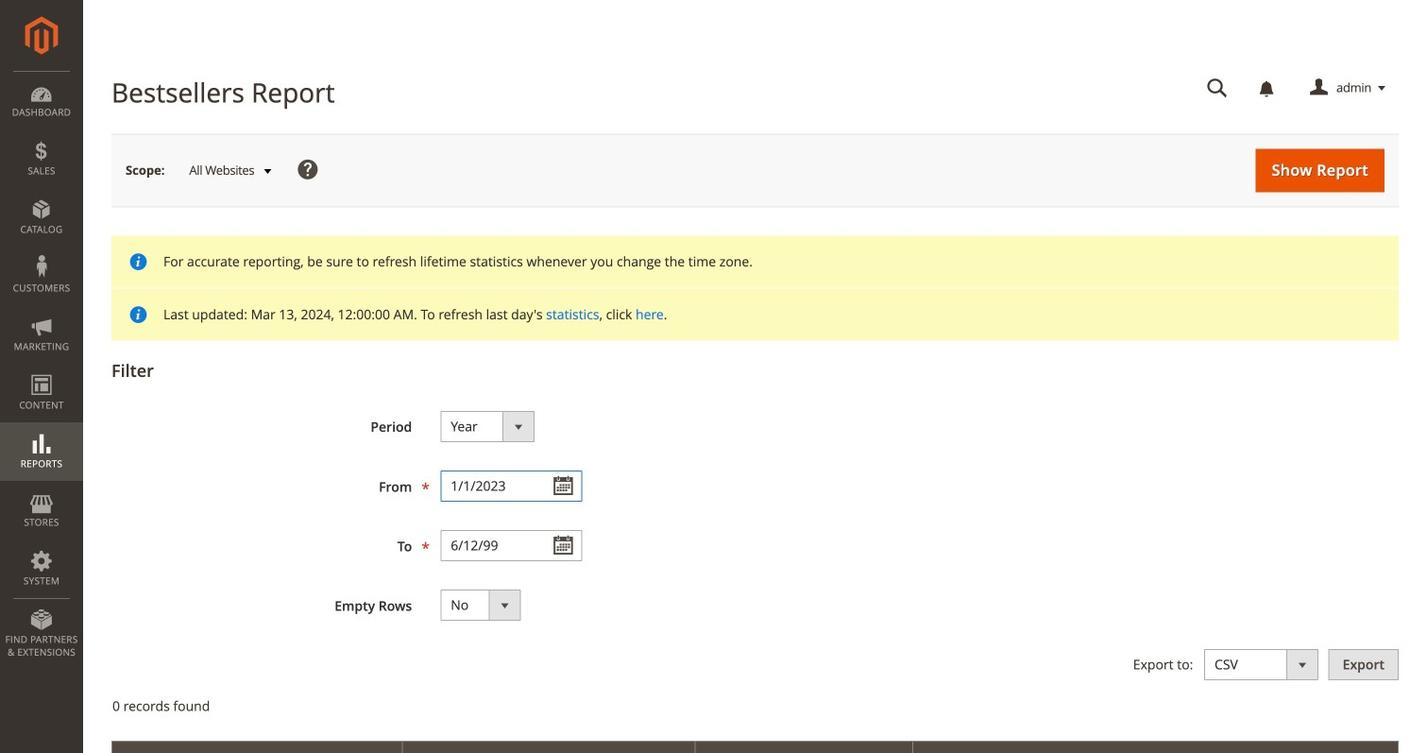Task type: vqa. For each thing, say whether or not it's contained in the screenshot.
text field
yes



Task type: locate. For each thing, give the bounding box(es) containing it.
magento admin panel image
[[25, 16, 58, 55]]

None text field
[[1194, 72, 1242, 105], [441, 530, 582, 561], [1194, 72, 1242, 105], [441, 530, 582, 561]]

menu bar
[[0, 71, 83, 668]]

None text field
[[441, 470, 582, 502]]



